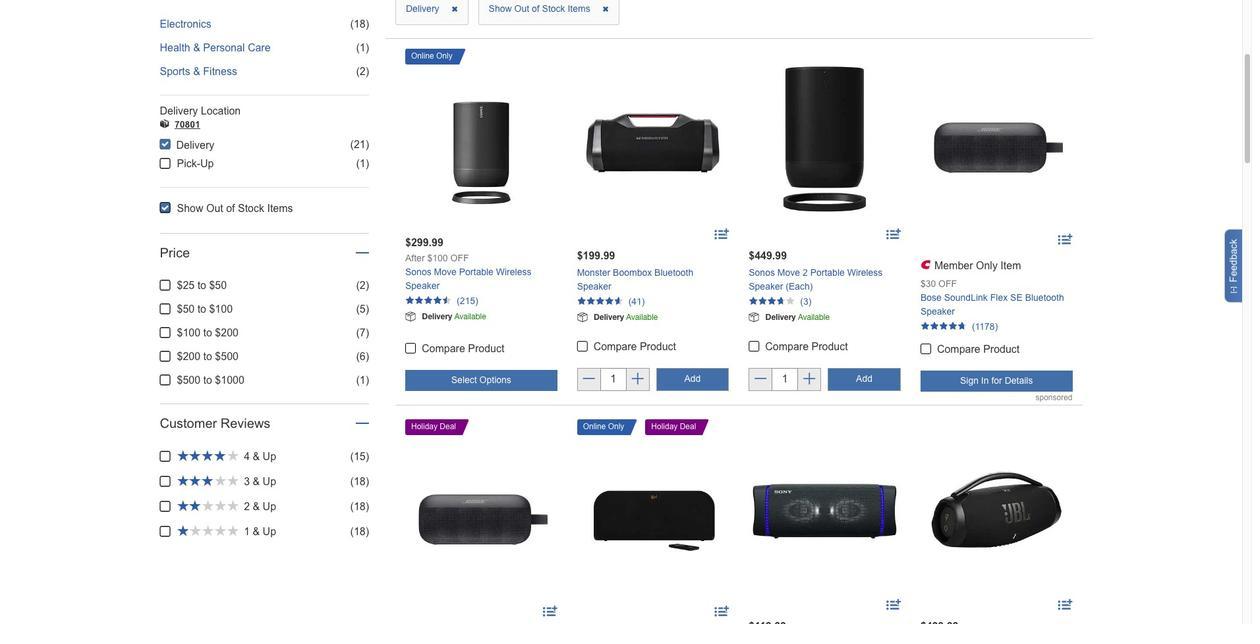 Task type: describe. For each thing, give the bounding box(es) containing it.
stock inside show out of stock items button
[[542, 3, 565, 14]]

add for $199.99
[[684, 374, 701, 384]]

soundlink
[[944, 293, 988, 303]]

monster boombox bluetooth speaker link
[[577, 268, 693, 292]]

boombox
[[613, 268, 652, 278]]

$100 to $200
[[177, 328, 239, 339]]

reviews
[[221, 417, 270, 431]]

1 deal from the left
[[440, 422, 456, 432]]

0 horizontal spatial $100
[[177, 328, 200, 339]]

pick-
[[177, 158, 200, 169]]

70801 button
[[175, 118, 200, 131]]

delivery available for $199.99
[[594, 312, 658, 322]]

sports
[[160, 66, 190, 77]]

(18) for 3 & up
[[350, 476, 369, 488]]

online for bottom online only link
[[583, 422, 606, 432]]

price button
[[160, 246, 190, 260]]

health
[[160, 42, 190, 54]]

(7)
[[356, 328, 369, 339]]

personal
[[203, 42, 245, 54]]

3
[[244, 476, 250, 488]]

$449.99
[[749, 250, 787, 262]]

(15)
[[350, 451, 369, 463]]

$25
[[177, 280, 195, 292]]

increase quantity image for $449.99
[[804, 373, 815, 387]]

after
[[405, 253, 425, 264]]

customer
[[160, 417, 217, 431]]

1 vertical spatial only
[[976, 260, 998, 272]]

compare product down (1178)
[[937, 344, 1020, 355]]

bluetooth inside $199.99 monster boombox bluetooth speaker
[[654, 268, 693, 278]]

speaker inside $299.99 after $100 off sonos move portable wireless speaker
[[405, 281, 440, 291]]

electronics
[[160, 19, 211, 30]]

decrease quantity image for $449.99
[[755, 373, 767, 387]]

0 horizontal spatial bose soundlink flex se bluetooth speaker image
[[405, 441, 557, 593]]

3 & up
[[244, 476, 276, 488]]

$500 to $1000
[[177, 375, 244, 386]]

add button for $199.99
[[656, 368, 729, 391]]

$199.99 monster boombox bluetooth speaker
[[577, 250, 693, 292]]

fitness
[[203, 66, 237, 77]]

(3)
[[800, 297, 811, 307]]

& for 4
[[253, 451, 260, 463]]

se
[[1010, 293, 1023, 303]]

1 holiday from the left
[[411, 422, 438, 432]]

4
[[244, 451, 250, 463]]

add to list  bose soundlink flex se bluetooth speaker image
[[543, 605, 557, 621]]

add button for $449.99
[[828, 368, 901, 391]]

add to list  klipsch groove xxl portable bluetooth speaker image
[[715, 605, 729, 621]]

select options button
[[405, 370, 557, 391]]

1 horizontal spatial online only
[[583, 422, 624, 432]]

bose
[[921, 293, 942, 303]]

off inside the $30 off bose soundlink flex se bluetooth speaker
[[939, 279, 957, 289]]

monster boombox bluetooth speaker image
[[577, 64, 729, 216]]

(6)
[[356, 352, 369, 363]]

add to list  jbl boombox 3 wi-fi portable wireless speaker image
[[1058, 599, 1073, 615]]

available for after $100 off
[[455, 313, 486, 322]]

sign
[[960, 376, 979, 386]]

1 holiday deal from the left
[[411, 422, 456, 432]]

$200 to $500
[[177, 352, 239, 363]]

up for 4 & up
[[263, 451, 276, 463]]

to for $100
[[203, 328, 212, 339]]

(215)
[[457, 296, 478, 307]]

& for health
[[193, 42, 200, 54]]

sonos move portable wireless speaker link
[[405, 267, 531, 291]]

1 vertical spatial show out of stock items
[[177, 203, 293, 214]]

sponsored
[[1036, 393, 1073, 402]]

(18) for 2 & up
[[350, 502, 369, 513]]

feedback link
[[1224, 229, 1248, 303]]

add to list  sonos move 2 portable wireless speaker (each) image
[[886, 227, 901, 244]]

70801
[[175, 119, 200, 130]]

0 vertical spatial online only
[[411, 51, 453, 60]]

add to list image
[[1058, 231, 1073, 244]]

1 vertical spatial stock
[[238, 203, 264, 214]]

quantity  text field for $199.99
[[600, 368, 626, 391]]

portable inside $299.99 after $100 off sonos move portable wireless speaker
[[459, 267, 494, 278]]

member only item
[[934, 260, 1021, 272]]

up down delivery location at the top
[[200, 158, 214, 169]]

1 (2) from the top
[[356, 66, 369, 77]]

customer reviews
[[160, 417, 270, 431]]

2 vertical spatial only
[[608, 422, 624, 432]]

costco delivery location image
[[160, 119, 169, 131]]

bose soundlink flex se bluetooth speaker link
[[921, 293, 1064, 317]]

rated 4.736000 out of 5 stars based on 1178 reviews. element
[[911, 319, 1082, 336]]

1 vertical spatial online only link
[[577, 420, 630, 436]]

in
[[981, 376, 989, 386]]

(5)
[[356, 304, 369, 315]]

price
[[160, 246, 190, 260]]

monster
[[577, 268, 610, 278]]

sonos move 2 portable wireless speaker (each) link
[[749, 268, 883, 292]]

speaker inside the $30 off bose soundlink flex se bluetooth speaker
[[921, 306, 955, 317]]

for
[[991, 376, 1002, 386]]

of inside button
[[532, 3, 540, 14]]

delivery inside button
[[406, 3, 442, 14]]

care
[[248, 42, 271, 54]]

klipsch groove xxl portable bluetooth speaker image
[[577, 441, 729, 593]]

speaker inside $199.99 monster boombox bluetooth speaker
[[577, 281, 611, 292]]

1 & up
[[244, 527, 276, 538]]

2 & up
[[244, 502, 276, 513]]

sonos inside $449.99 sonos move 2 portable wireless speaker (each)
[[749, 268, 775, 278]]

$299.99 after $100 off sonos move portable wireless speaker
[[405, 237, 531, 291]]

wireless inside $449.99 sonos move 2 portable wireless speaker (each)
[[847, 268, 883, 278]]

add to list  sony xb-33 extra bass wireless bluetooth speaker image
[[886, 599, 901, 615]]

to for $25
[[197, 280, 206, 292]]

(41)
[[628, 297, 645, 307]]

available for $449.99
[[798, 313, 830, 322]]

0 vertical spatial $200
[[215, 328, 239, 339]]

$25 to $50
[[177, 280, 227, 292]]

& for 3
[[253, 476, 260, 488]]

sonos move 2 portable wireless speaker (each) image
[[749, 64, 901, 216]]

1 vertical spatial show
[[177, 203, 203, 214]]



Task type: vqa. For each thing, say whether or not it's contained in the screenshot.


Task type: locate. For each thing, give the bounding box(es) containing it.
online only
[[411, 51, 453, 60], [583, 422, 624, 432]]

0 vertical spatial $500
[[215, 352, 239, 363]]

compare product
[[594, 341, 676, 353], [765, 341, 848, 353], [422, 343, 504, 355], [937, 344, 1020, 355]]

(each)
[[786, 281, 813, 292]]

decrease quantity image for $199.99
[[583, 373, 595, 387]]

1 decrease quantity image from the left
[[583, 373, 595, 387]]

0 vertical spatial bluetooth
[[654, 268, 693, 278]]

0 horizontal spatial bluetooth
[[654, 268, 693, 278]]

1 vertical spatial 2
[[244, 502, 250, 513]]

0 vertical spatial bose soundlink flex se bluetooth speaker image
[[921, 69, 1073, 221]]

1 horizontal spatial show out of stock items
[[489, 3, 593, 14]]

compare
[[594, 341, 637, 353], [765, 341, 809, 353], [422, 343, 465, 355], [937, 344, 980, 355]]

1 (1) from the top
[[356, 42, 369, 54]]

1 vertical spatial of
[[226, 203, 235, 214]]

2 down 3
[[244, 502, 250, 513]]

0 horizontal spatial online
[[411, 51, 434, 60]]

0 vertical spatial show
[[489, 3, 512, 14]]

add
[[684, 374, 701, 384], [856, 374, 873, 384]]

(18) for 1 & up
[[350, 527, 369, 538]]

sonos down the after
[[405, 267, 431, 278]]

$100
[[427, 253, 448, 264], [209, 304, 233, 315], [177, 328, 200, 339]]

move inside $449.99 sonos move 2 portable wireless speaker (each)
[[778, 268, 800, 278]]

1 horizontal spatial of
[[532, 3, 540, 14]]

1 vertical spatial $100
[[209, 304, 233, 315]]

0 vertical spatial off
[[450, 253, 469, 264]]

move down $299.99
[[434, 267, 457, 278]]

flex
[[990, 293, 1008, 303]]

0 horizontal spatial quantity  text field
[[600, 368, 626, 391]]

(1)
[[356, 42, 369, 54], [356, 158, 369, 169], [356, 375, 369, 386]]

health & personal care
[[160, 42, 271, 54]]

$50 down $25
[[177, 304, 195, 315]]

delivery available for after $100 off
[[422, 312, 486, 322]]

1 horizontal spatial bose soundlink flex se bluetooth speaker image
[[921, 69, 1073, 221]]

0 vertical spatial out
[[514, 3, 529, 14]]

off down member
[[939, 279, 957, 289]]

up for 2 & up
[[263, 502, 276, 513]]

increase quantity image for $199.99
[[632, 373, 644, 387]]

portable inside $449.99 sonos move 2 portable wireless speaker (each)
[[810, 268, 845, 278]]

1 horizontal spatial add
[[856, 374, 873, 384]]

holiday
[[411, 422, 438, 432], [651, 422, 678, 432]]

to up $200 to $500
[[203, 328, 212, 339]]

1 horizontal spatial holiday
[[651, 422, 678, 432]]

1 vertical spatial bose soundlink flex se bluetooth speaker image
[[405, 441, 557, 593]]

move inside $299.99 after $100 off sonos move portable wireless speaker
[[434, 267, 457, 278]]

$500 down $200 to $500
[[177, 375, 200, 386]]

2 holiday from the left
[[651, 422, 678, 432]]

1 quantity  text field from the left
[[600, 368, 626, 391]]

compare down the (3)
[[765, 341, 809, 353]]

online only link
[[405, 49, 458, 64], [577, 420, 630, 436]]

portable up (each)
[[810, 268, 845, 278]]

(18)
[[350, 19, 369, 30], [350, 476, 369, 488], [350, 502, 369, 513], [350, 527, 369, 538]]

1 add button from the left
[[656, 368, 729, 391]]

out
[[514, 3, 529, 14], [206, 203, 223, 214]]

sign in for details sponsored
[[960, 376, 1073, 402]]

select options
[[451, 375, 511, 386]]

1 horizontal spatial online only link
[[577, 420, 630, 436]]

to right $25
[[197, 280, 206, 292]]

1 horizontal spatial $100
[[209, 304, 233, 315]]

$1000
[[215, 375, 244, 386]]

2 (1) from the top
[[356, 158, 369, 169]]

2 horizontal spatial delivery available
[[766, 312, 830, 322]]

compare down (41)
[[594, 341, 637, 353]]

compare product down the (3)
[[765, 341, 848, 353]]

speaker inside $449.99 sonos move 2 portable wireless speaker (each)
[[749, 281, 783, 292]]

1 horizontal spatial sonos
[[749, 268, 775, 278]]

0 horizontal spatial only
[[436, 51, 453, 60]]

add for $449.99
[[856, 374, 873, 384]]

0 horizontal spatial move
[[434, 267, 457, 278]]

available down (215)
[[455, 313, 486, 322]]

0 vertical spatial stock
[[542, 3, 565, 14]]

& for sports
[[193, 66, 200, 77]]

delivery button
[[395, 0, 468, 25]]

2 quantity  text field from the left
[[772, 368, 798, 391]]

2 add from the left
[[856, 374, 873, 384]]

$100 up $100 to $200 at the bottom left of the page
[[209, 304, 233, 315]]

up right 4
[[263, 451, 276, 463]]

sign in for details button
[[921, 371, 1073, 392]]

speaker down bose
[[921, 306, 955, 317]]

to
[[197, 280, 206, 292], [197, 304, 206, 315], [203, 328, 212, 339], [203, 352, 212, 363], [203, 375, 212, 386]]

$100 for to
[[209, 304, 233, 315]]

delivery location
[[160, 106, 241, 117]]

available for $199.99
[[626, 313, 658, 322]]

1 vertical spatial (1)
[[356, 158, 369, 169]]

delivery
[[406, 3, 442, 14], [160, 106, 198, 117], [176, 140, 214, 151], [422, 312, 452, 322], [594, 312, 624, 322], [766, 312, 796, 322]]

2 vertical spatial (1)
[[356, 375, 369, 386]]

0 horizontal spatial wireless
[[496, 267, 531, 278]]

bose soundlink flex se bluetooth speaker image
[[921, 69, 1073, 221], [405, 441, 557, 593]]

available down (41)
[[626, 313, 658, 322]]

1 horizontal spatial delivery available
[[594, 312, 658, 322]]

delivery available down (41)
[[594, 312, 658, 322]]

speaker down monster
[[577, 281, 611, 292]]

Quantity  text field
[[600, 368, 626, 391], [772, 368, 798, 391]]

1 horizontal spatial quantity  text field
[[772, 368, 798, 391]]

0 vertical spatial show out of stock items
[[489, 3, 593, 14]]

jbl boombox 3 wi-fi portable wireless speaker image
[[921, 435, 1073, 587]]

speaker
[[405, 281, 440, 291], [577, 281, 611, 292], [749, 281, 783, 292], [921, 306, 955, 317]]

2 decrease quantity image from the left
[[755, 373, 767, 387]]

online for the top online only link
[[411, 51, 434, 60]]

& for 1
[[253, 527, 260, 538]]

0 horizontal spatial items
[[267, 203, 293, 214]]

2 deal from the left
[[680, 422, 696, 432]]

& right 4
[[253, 451, 260, 463]]

0 horizontal spatial out
[[206, 203, 223, 214]]

speaker down $449.99
[[749, 281, 783, 292]]

3 (18) from the top
[[350, 502, 369, 513]]

1 vertical spatial $200
[[177, 352, 200, 363]]

item
[[1001, 260, 1021, 272]]

(1) for $500 to $1000
[[356, 375, 369, 386]]

0 horizontal spatial 2
[[244, 502, 250, 513]]

0 horizontal spatial holiday deal link
[[405, 420, 462, 436]]

1 horizontal spatial increase quantity image
[[804, 373, 815, 387]]

to left $1000
[[203, 375, 212, 386]]

1 horizontal spatial $500
[[215, 352, 239, 363]]

up for 3 & up
[[263, 476, 276, 488]]

customer reviews button
[[160, 417, 270, 431]]

3 (1) from the top
[[356, 375, 369, 386]]

0 horizontal spatial portable
[[459, 267, 494, 278]]

1 vertical spatial bluetooth
[[1025, 293, 1064, 303]]

1 vertical spatial items
[[267, 203, 293, 214]]

0 vertical spatial 2
[[803, 268, 808, 278]]

$50 up the $50 to $100
[[209, 280, 227, 292]]

0 vertical spatial of
[[532, 3, 540, 14]]

1 horizontal spatial off
[[939, 279, 957, 289]]

to for $200
[[203, 352, 212, 363]]

2 holiday deal from the left
[[651, 422, 696, 432]]

2 vertical spatial $100
[[177, 328, 200, 339]]

location
[[201, 106, 241, 117]]

select
[[451, 375, 477, 386]]

$50
[[209, 280, 227, 292], [177, 304, 195, 315]]

$30
[[921, 279, 936, 289]]

2 (2) from the top
[[356, 280, 369, 292]]

wireless inside $299.99 after $100 off sonos move portable wireless speaker
[[496, 267, 531, 278]]

& up 1 & up
[[253, 502, 260, 513]]

(2)
[[356, 66, 369, 77], [356, 280, 369, 292]]

add button
[[656, 368, 729, 391], [828, 368, 901, 391]]

available
[[455, 313, 486, 322], [626, 313, 658, 322], [798, 313, 830, 322]]

0 horizontal spatial sonos
[[405, 267, 431, 278]]

move up (each)
[[778, 268, 800, 278]]

1 add from the left
[[684, 374, 701, 384]]

$100 down $299.99
[[427, 253, 448, 264]]

& right 3
[[253, 476, 260, 488]]

up right 1
[[263, 527, 276, 538]]

& right health at the top of the page
[[193, 42, 200, 54]]

to for $500
[[203, 375, 212, 386]]

2 holiday deal link from the left
[[645, 420, 702, 436]]

$200 down $100 to $200 at the bottom left of the page
[[177, 352, 200, 363]]

off up sonos move portable wireless speaker link
[[450, 253, 469, 264]]

off
[[450, 253, 469, 264], [939, 279, 957, 289]]

0 horizontal spatial holiday deal
[[411, 422, 456, 432]]

decrease quantity image
[[583, 373, 595, 387], [755, 373, 767, 387]]

0 horizontal spatial add button
[[656, 368, 729, 391]]

details
[[1005, 376, 1033, 386]]

show out of stock items inside button
[[489, 3, 593, 14]]

sony xb-33 extra bass wireless bluetooth speaker image
[[749, 435, 901, 587]]

1 horizontal spatial online
[[583, 422, 606, 432]]

& right 1
[[253, 527, 260, 538]]

0 horizontal spatial delivery available
[[422, 312, 486, 322]]

(1) for pick-up
[[356, 158, 369, 169]]

2 (18) from the top
[[350, 476, 369, 488]]

show
[[489, 3, 512, 14], [177, 203, 203, 214]]

$100 inside $299.99 after $100 off sonos move portable wireless speaker
[[427, 253, 448, 264]]

2 up (each)
[[803, 268, 808, 278]]

0 horizontal spatial $500
[[177, 375, 200, 386]]

1 horizontal spatial available
[[626, 313, 658, 322]]

member
[[934, 260, 973, 272]]

$200 up $200 to $500
[[215, 328, 239, 339]]

move
[[434, 267, 457, 278], [778, 268, 800, 278]]

$299.99
[[405, 237, 443, 249]]

$449.99 sonos move 2 portable wireless speaker (each)
[[749, 250, 883, 292]]

0 vertical spatial online only link
[[405, 49, 458, 64]]

0 horizontal spatial online only
[[411, 51, 453, 60]]

1 horizontal spatial out
[[514, 3, 529, 14]]

1 horizontal spatial add button
[[828, 368, 901, 391]]

increase quantity image
[[632, 373, 644, 387], [804, 373, 815, 387]]

1 horizontal spatial portable
[[810, 268, 845, 278]]

2 horizontal spatial only
[[976, 260, 998, 272]]

wireless
[[496, 267, 531, 278], [847, 268, 883, 278]]

up right 3
[[263, 476, 276, 488]]

0 horizontal spatial off
[[450, 253, 469, 264]]

compare up sign
[[937, 344, 980, 355]]

delivery available down the (3)
[[766, 312, 830, 322]]

0 horizontal spatial stock
[[238, 203, 264, 214]]

2 horizontal spatial available
[[798, 313, 830, 322]]

to down $100 to $200 at the bottom left of the page
[[203, 352, 212, 363]]

$199.99
[[577, 250, 615, 262]]

1 horizontal spatial $200
[[215, 328, 239, 339]]

$100 for after
[[427, 253, 448, 264]]

0 horizontal spatial show out of stock items
[[177, 203, 293, 214]]

$100 down the $50 to $100
[[177, 328, 200, 339]]

1 vertical spatial out
[[206, 203, 223, 214]]

bluetooth right boombox
[[654, 268, 693, 278]]

0 horizontal spatial increase quantity image
[[632, 373, 644, 387]]

0 horizontal spatial online only link
[[405, 49, 458, 64]]

portable up (215)
[[459, 267, 494, 278]]

bluetooth right se
[[1025, 293, 1064, 303]]

deal
[[440, 422, 456, 432], [680, 422, 696, 432]]

0 vertical spatial $50
[[209, 280, 227, 292]]

feedback
[[1228, 239, 1239, 283]]

1 horizontal spatial deal
[[680, 422, 696, 432]]

2 inside $449.99 sonos move 2 portable wireless speaker (each)
[[803, 268, 808, 278]]

product
[[640, 341, 676, 353], [812, 341, 848, 353], [468, 343, 504, 355], [983, 344, 1020, 355]]

up up 1 & up
[[263, 502, 276, 513]]

& for 2
[[253, 502, 260, 513]]

holiday deal
[[411, 422, 456, 432], [651, 422, 696, 432]]

4 (18) from the top
[[350, 527, 369, 538]]

&
[[193, 42, 200, 54], [193, 66, 200, 77], [253, 451, 260, 463], [253, 476, 260, 488], [253, 502, 260, 513], [253, 527, 260, 538]]

2 increase quantity image from the left
[[804, 373, 815, 387]]

1
[[244, 527, 250, 538]]

0 horizontal spatial available
[[455, 313, 486, 322]]

& right sports
[[193, 66, 200, 77]]

(1178)
[[972, 322, 998, 332]]

4 & up
[[244, 451, 276, 463]]

bluetooth
[[654, 268, 693, 278], [1025, 293, 1064, 303]]

compare product up select
[[422, 343, 504, 355]]

show inside show out of stock items button
[[489, 3, 512, 14]]

1 (18) from the top
[[350, 19, 369, 30]]

sports & fitness
[[160, 66, 237, 77]]

up for 1 & up
[[263, 527, 276, 538]]

sonos inside $299.99 after $100 off sonos move portable wireless speaker
[[405, 267, 431, 278]]

2
[[803, 268, 808, 278], [244, 502, 250, 513]]

0 horizontal spatial deal
[[440, 422, 456, 432]]

pick-up
[[177, 158, 214, 169]]

1 horizontal spatial $50
[[209, 280, 227, 292]]

0 vertical spatial online
[[411, 51, 434, 60]]

0 horizontal spatial show
[[177, 203, 203, 214]]

delivery available for $449.99
[[766, 312, 830, 322]]

1 horizontal spatial holiday deal
[[651, 422, 696, 432]]

compare up select
[[422, 343, 465, 355]]

1 holiday deal link from the left
[[405, 420, 462, 436]]

0 horizontal spatial holiday
[[411, 422, 438, 432]]

delivery available
[[422, 312, 486, 322], [594, 312, 658, 322], [766, 312, 830, 322]]

2 add button from the left
[[828, 368, 901, 391]]

(21)
[[350, 139, 369, 150]]

1 horizontal spatial stock
[[542, 3, 565, 14]]

1 horizontal spatial 2
[[803, 268, 808, 278]]

$50 to $100
[[177, 304, 233, 315]]

show out of stock items button
[[478, 0, 619, 25]]

1 horizontal spatial holiday deal link
[[645, 420, 702, 436]]

bluetooth inside the $30 off bose soundlink flex se bluetooth speaker
[[1025, 293, 1064, 303]]

available down the (3)
[[798, 313, 830, 322]]

add to list  monster boombox bluetooth speaker image
[[715, 227, 729, 244]]

to for $50
[[197, 304, 206, 315]]

items inside button
[[568, 3, 590, 14]]

stock
[[542, 3, 565, 14], [238, 203, 264, 214]]

off inside $299.99 after $100 off sonos move portable wireless speaker
[[450, 253, 469, 264]]

$500 up $1000
[[215, 352, 239, 363]]

0 vertical spatial only
[[436, 51, 453, 60]]

out inside show out of stock items button
[[514, 3, 529, 14]]

online
[[411, 51, 434, 60], [583, 422, 606, 432]]

sonos move portable wireless speaker image
[[405, 70, 557, 222]]

1 vertical spatial $50
[[177, 304, 195, 315]]

1 horizontal spatial decrease quantity image
[[755, 373, 767, 387]]

1 increase quantity image from the left
[[632, 373, 644, 387]]

speaker down the after
[[405, 281, 440, 291]]

2 horizontal spatial $100
[[427, 253, 448, 264]]

1 horizontal spatial only
[[608, 422, 624, 432]]

0 horizontal spatial $50
[[177, 304, 195, 315]]

$30 off bose soundlink flex se bluetooth speaker
[[921, 279, 1064, 317]]

0 vertical spatial (2)
[[356, 66, 369, 77]]

only
[[436, 51, 453, 60], [976, 260, 998, 272], [608, 422, 624, 432]]

1 vertical spatial online only
[[583, 422, 624, 432]]

sonos down $449.99
[[749, 268, 775, 278]]

1 vertical spatial (2)
[[356, 280, 369, 292]]

delivery available down (215)
[[422, 312, 486, 322]]

0 horizontal spatial $200
[[177, 352, 200, 363]]

options
[[479, 375, 511, 386]]

quantity  text field for $449.99
[[772, 368, 798, 391]]

1 horizontal spatial wireless
[[847, 268, 883, 278]]

0 horizontal spatial add
[[684, 374, 701, 384]]

show out of stock items
[[489, 3, 593, 14], [177, 203, 293, 214]]

to down $25 to $50
[[197, 304, 206, 315]]

$500
[[215, 352, 239, 363], [177, 375, 200, 386]]

compare product down (41)
[[594, 341, 676, 353]]



